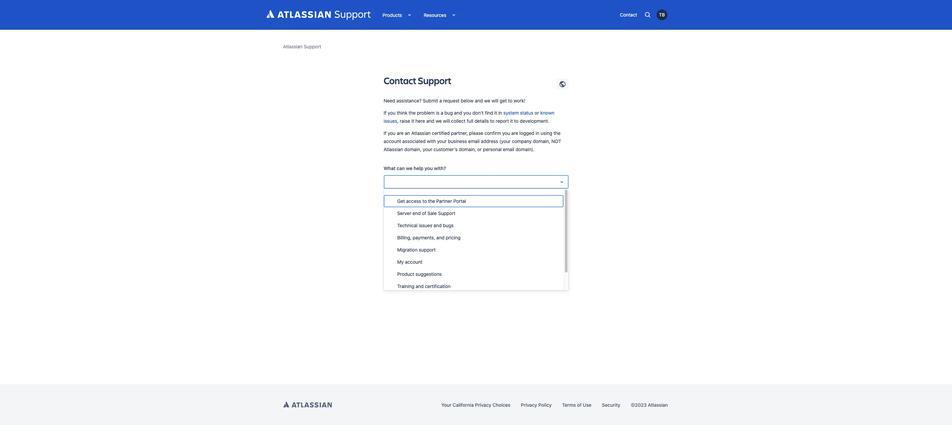 Task type: vqa. For each thing, say whether or not it's contained in the screenshot.
if you think the problem is a bug and you don't find it in system status or
yes



Task type: describe. For each thing, give the bounding box(es) containing it.
if for if you are an atlassian certified partner, please confirm you are logged in using the account associated with your business email address (your company domain, not atlassian domain, your customer's domain, or personal email domain).
[[384, 130, 387, 136]]

server
[[397, 210, 411, 216]]

and down problem
[[426, 118, 435, 124]]

if you think the problem is a bug and you don't find it in system status or
[[384, 110, 541, 116]]

security link
[[602, 402, 621, 408]]

an
[[405, 130, 410, 136]]

bugs
[[443, 223, 454, 228]]

system status link
[[504, 110, 534, 116]]

think
[[397, 110, 408, 116]]

open image
[[558, 178, 566, 186]]

request
[[443, 98, 460, 104]]

products
[[383, 12, 402, 18]]

suggestions
[[416, 271, 442, 277]]

2023
[[635, 402, 647, 408]]

migration support
[[397, 247, 436, 253]]

with
[[427, 138, 436, 144]]

logged
[[520, 130, 535, 136]]

0 vertical spatial of
[[422, 210, 426, 216]]

you left the an
[[388, 130, 396, 136]]

account inside if you are an atlassian certified partner, please confirm you are logged in using the account associated with your business email address (your company domain, not atlassian domain, your customer's domain, or personal email domain).
[[384, 138, 401, 144]]

product
[[397, 271, 414, 277]]

product suggestions
[[397, 271, 442, 277]]

if for if you think the problem is a bug and you don't find it in system status or
[[384, 110, 387, 116]]

1 are from the left
[[397, 130, 404, 136]]

0 horizontal spatial it
[[412, 118, 414, 124]]

status
[[520, 110, 534, 116]]

in inside if you are an atlassian certified partner, please confirm you are logged in using the account associated with your business email address (your company domain, not atlassian domain, your customer's domain, or personal email domain).
[[536, 130, 540, 136]]

to right get
[[508, 98, 513, 104]]

resources button
[[419, 10, 460, 20]]

with?
[[434, 166, 446, 171]]

get
[[500, 98, 507, 104]]

associated
[[402, 138, 426, 144]]

2 horizontal spatial domain,
[[533, 138, 550, 144]]

get access to the partner portal
[[397, 198, 466, 204]]

or inside if you are an atlassian certified partner, please confirm you are logged in using the account associated with your business email address (your company domain, not atlassian domain, your customer's domain, or personal email domain).
[[478, 147, 482, 152]]

2023 atlassian
[[635, 402, 668, 408]]

to down find
[[490, 118, 495, 124]]

partner
[[436, 198, 452, 204]]

2 are from the left
[[512, 130, 518, 136]]

my
[[397, 259, 404, 265]]

company
[[512, 138, 532, 144]]

contact for contact
[[620, 12, 637, 18]]

, raise it here and we will collect full details to report it to development.
[[397, 118, 549, 124]]

atlassian support link
[[283, 43, 321, 51]]

1 horizontal spatial email
[[503, 147, 515, 152]]

report
[[496, 118, 509, 124]]

support for contact support
[[418, 74, 451, 87]]

1 privacy from the left
[[475, 402, 491, 408]]

address
[[481, 138, 498, 144]]

payments,
[[413, 235, 435, 241]]

,
[[397, 118, 399, 124]]

pricing
[[446, 235, 461, 241]]

1 horizontal spatial account
[[405, 259, 423, 265]]

account avatar image
[[657, 9, 668, 20]]

what can we help you with?
[[384, 166, 446, 171]]

products image
[[402, 11, 410, 19]]

end
[[413, 210, 421, 216]]

terms of use link
[[562, 402, 592, 408]]

1 horizontal spatial will
[[492, 98, 499, 104]]

and left bugs
[[434, 223, 442, 228]]

privacy policy
[[521, 402, 552, 408]]

contact for contact support
[[384, 74, 417, 87]]

(your
[[500, 138, 511, 144]]

the for portal
[[428, 198, 435, 204]]

search page image
[[644, 11, 652, 19]]

known issues link
[[384, 110, 555, 124]]

full
[[467, 118, 474, 124]]

security
[[602, 402, 621, 408]]

0 horizontal spatial domain,
[[404, 147, 422, 152]]

products button
[[378, 10, 415, 20]]

your
[[442, 402, 452, 408]]

1 horizontal spatial your
[[437, 138, 447, 144]]

my account
[[397, 259, 423, 265]]

0 vertical spatial in
[[499, 110, 502, 116]]

1 vertical spatial a
[[441, 110, 443, 116]]

please
[[469, 130, 483, 136]]

your california privacy choices link
[[442, 402, 511, 408]]

you up full
[[464, 110, 471, 116]]

confirm
[[485, 130, 501, 136]]

0 horizontal spatial your
[[423, 147, 432, 152]]

privacy policy link
[[521, 402, 552, 408]]

policy
[[539, 402, 552, 408]]

technical issues and bugs
[[397, 223, 454, 228]]

issues for known issues
[[384, 118, 397, 124]]



Task type: locate. For each thing, give the bounding box(es) containing it.
it right find
[[495, 110, 497, 116]]

the for is
[[409, 110, 416, 116]]

need assistance? submit a request below and we will get to work!
[[384, 98, 526, 104]]

2 horizontal spatial the
[[554, 130, 561, 136]]

are
[[397, 130, 404, 136], [512, 130, 518, 136]]

to down the system status link on the right of page
[[514, 118, 519, 124]]

details
[[475, 118, 489, 124]]

2 if from the top
[[384, 130, 387, 136]]

if you are an atlassian certified partner, please confirm you are logged in using the account associated with your business email address (your company domain, not atlassian domain, your customer's domain, or personal email domain).
[[384, 130, 561, 152]]

1 horizontal spatial we
[[436, 118, 442, 124]]

1 vertical spatial support
[[418, 74, 451, 87]]

email down please
[[468, 138, 480, 144]]

server end of sale support
[[397, 210, 456, 216]]

0 vertical spatial a
[[440, 98, 442, 104]]

if down the need
[[384, 110, 387, 116]]

can
[[397, 166, 405, 171]]

certified
[[432, 130, 450, 136]]

0 vertical spatial if
[[384, 110, 387, 116]]

are left the an
[[397, 130, 404, 136]]

training and certification
[[397, 284, 451, 289]]

0 vertical spatial or
[[535, 110, 539, 116]]

0 horizontal spatial we
[[406, 166, 413, 171]]

0 vertical spatial the
[[409, 110, 416, 116]]

a right submit
[[440, 98, 442, 104]]

customer's
[[434, 147, 458, 152]]

we
[[484, 98, 490, 104], [436, 118, 442, 124], [406, 166, 413, 171]]

1 vertical spatial the
[[554, 130, 561, 136]]

1 vertical spatial if
[[384, 130, 387, 136]]

1 vertical spatial will
[[443, 118, 450, 124]]

migration
[[397, 247, 418, 253]]

domain, down using
[[533, 138, 550, 144]]

portal
[[454, 198, 466, 204]]

0 vertical spatial we
[[484, 98, 490, 104]]

your down with
[[423, 147, 432, 152]]

0 horizontal spatial contact
[[384, 74, 417, 87]]

technical
[[397, 223, 418, 228]]

contact support
[[384, 74, 451, 87]]

we up find
[[484, 98, 490, 104]]

contact left the search page icon
[[620, 12, 637, 18]]

terms
[[562, 402, 576, 408]]

2 vertical spatial support
[[438, 210, 456, 216]]

1 horizontal spatial privacy
[[521, 402, 537, 408]]

bug
[[445, 110, 453, 116]]

2 vertical spatial the
[[428, 198, 435, 204]]

issues for technical issues and bugs
[[419, 223, 433, 228]]

and up collect
[[454, 110, 462, 116]]

1 horizontal spatial the
[[428, 198, 435, 204]]

2 horizontal spatial it
[[510, 118, 513, 124]]

2 privacy from the left
[[521, 402, 537, 408]]

will
[[492, 98, 499, 104], [443, 118, 450, 124]]

contact
[[620, 12, 637, 18], [384, 74, 417, 87]]

a
[[440, 98, 442, 104], [441, 110, 443, 116]]

0 horizontal spatial will
[[443, 118, 450, 124]]

2 horizontal spatial we
[[484, 98, 490, 104]]

domain, down associated on the top left of page
[[404, 147, 422, 152]]

1 horizontal spatial or
[[535, 110, 539, 116]]

get
[[397, 198, 405, 204]]

0 vertical spatial support
[[304, 44, 321, 49]]

in left using
[[536, 130, 540, 136]]

account down migration support
[[405, 259, 423, 265]]

0 horizontal spatial account
[[384, 138, 401, 144]]

1 horizontal spatial domain,
[[459, 147, 476, 152]]

you left "think"
[[388, 110, 396, 116]]

the inside if you are an atlassian certified partner, please confirm you are logged in using the account associated with your business email address (your company domain, not atlassian domain, your customer's domain, or personal email domain).
[[554, 130, 561, 136]]

0 vertical spatial issues
[[384, 118, 397, 124]]

assistance?
[[397, 98, 422, 104]]

if inside if you are an atlassian certified partner, please confirm you are logged in using the account associated with your business email address (your company domain, not atlassian domain, your customer's domain, or personal email domain).
[[384, 130, 387, 136]]

billing, payments, and pricing
[[397, 235, 461, 241]]

1 horizontal spatial are
[[512, 130, 518, 136]]

issues inside the known issues
[[384, 118, 397, 124]]

privacy left policy
[[521, 402, 537, 408]]

use
[[583, 402, 592, 408]]

0 horizontal spatial the
[[409, 110, 416, 116]]

problem
[[417, 110, 435, 116]]

issues down "think"
[[384, 118, 397, 124]]

you
[[388, 110, 396, 116], [464, 110, 471, 116], [388, 130, 396, 136], [503, 130, 510, 136], [425, 166, 433, 171]]

and left 'pricing'
[[437, 235, 445, 241]]

0 vertical spatial email
[[468, 138, 480, 144]]

find
[[485, 110, 493, 116]]

access
[[406, 198, 421, 204]]

1 horizontal spatial of
[[577, 402, 582, 408]]

and down product suggestions
[[416, 284, 424, 289]]

resources
[[424, 12, 447, 18]]

1 vertical spatial email
[[503, 147, 515, 152]]

0 horizontal spatial privacy
[[475, 402, 491, 408]]

1 vertical spatial or
[[478, 147, 482, 152]]

atlassian
[[283, 44, 303, 49], [411, 130, 431, 136], [384, 147, 403, 152], [648, 402, 668, 408]]

1 vertical spatial contact
[[384, 74, 417, 87]]

resources dropdown image
[[447, 11, 455, 19]]

of left use
[[577, 402, 582, 408]]

the up sale at the left of the page
[[428, 198, 435, 204]]

domain).
[[516, 147, 535, 152]]

it down system
[[510, 118, 513, 124]]

atlassian logo image
[[266, 10, 371, 20], [283, 402, 332, 408]]

choices
[[493, 402, 511, 408]]

1 vertical spatial we
[[436, 118, 442, 124]]

raise
[[400, 118, 410, 124]]

contact inside contact link
[[620, 12, 637, 18]]

not
[[552, 138, 561, 144]]

known issues
[[384, 110, 555, 124]]

support
[[419, 247, 436, 253]]

issues
[[384, 118, 397, 124], [419, 223, 433, 228]]

1 vertical spatial atlassian logo image
[[283, 402, 332, 408]]

it
[[495, 110, 497, 116], [412, 118, 414, 124], [510, 118, 513, 124]]

domain, down business
[[459, 147, 476, 152]]

1 horizontal spatial in
[[536, 130, 540, 136]]

are up the company
[[512, 130, 518, 136]]

help
[[414, 166, 424, 171]]

contact up assistance?
[[384, 74, 417, 87]]

0 horizontal spatial are
[[397, 130, 404, 136]]

work!
[[514, 98, 526, 104]]

certification
[[425, 284, 451, 289]]

we right the can
[[406, 166, 413, 171]]

the up 'not'
[[554, 130, 561, 136]]

0 vertical spatial contact
[[620, 12, 637, 18]]

support for atlassian support
[[304, 44, 321, 49]]

what
[[384, 166, 396, 171]]

your
[[437, 138, 447, 144], [423, 147, 432, 152]]

system
[[504, 110, 519, 116]]

sale
[[428, 210, 437, 216]]

of
[[422, 210, 426, 216], [577, 402, 582, 408]]

if left the an
[[384, 130, 387, 136]]

of right "end"
[[422, 210, 426, 216]]

in
[[499, 110, 502, 116], [536, 130, 540, 136]]

support
[[304, 44, 321, 49], [418, 74, 451, 87], [438, 210, 456, 216]]

0 horizontal spatial in
[[499, 110, 502, 116]]

need
[[384, 98, 395, 104]]

don't
[[473, 110, 484, 116]]

0 vertical spatial your
[[437, 138, 447, 144]]

collect
[[451, 118, 466, 124]]

the
[[409, 110, 416, 116], [554, 130, 561, 136], [428, 198, 435, 204]]

training
[[397, 284, 415, 289]]

submit
[[423, 98, 438, 104]]

terms of use
[[562, 402, 592, 408]]

you right help
[[425, 166, 433, 171]]

1 vertical spatial account
[[405, 259, 423, 265]]

here
[[416, 118, 425, 124]]

2 vertical spatial we
[[406, 166, 413, 171]]

partner,
[[451, 130, 468, 136]]

0 vertical spatial account
[[384, 138, 401, 144]]

0 horizontal spatial or
[[478, 147, 482, 152]]

using
[[541, 130, 553, 136]]

contact link
[[617, 10, 641, 20]]

issues down server end of sale support
[[419, 223, 433, 228]]

and right below
[[475, 98, 483, 104]]

0 horizontal spatial of
[[422, 210, 426, 216]]

1 vertical spatial in
[[536, 130, 540, 136]]

atlassian support
[[283, 44, 321, 49]]

privacy
[[475, 402, 491, 408], [521, 402, 537, 408]]

in up report on the right top of the page
[[499, 110, 502, 116]]

1 if from the top
[[384, 110, 387, 116]]

the right "think"
[[409, 110, 416, 116]]

domain,
[[533, 138, 550, 144], [404, 147, 422, 152], [459, 147, 476, 152]]

1 horizontal spatial contact
[[620, 12, 637, 18]]

0 vertical spatial will
[[492, 98, 499, 104]]

0 horizontal spatial email
[[468, 138, 480, 144]]

email
[[468, 138, 480, 144], [503, 147, 515, 152]]

known
[[541, 110, 555, 116]]

will left get
[[492, 98, 499, 104]]

0 horizontal spatial issues
[[384, 118, 397, 124]]

1 vertical spatial of
[[577, 402, 582, 408]]

it left here
[[412, 118, 414, 124]]

1 horizontal spatial issues
[[419, 223, 433, 228]]

will down bug
[[443, 118, 450, 124]]

0 vertical spatial atlassian logo image
[[266, 10, 371, 20]]

email down (your
[[503, 147, 515, 152]]

to right access
[[423, 198, 427, 204]]

1 vertical spatial issues
[[419, 223, 433, 228]]

we down is
[[436, 118, 442, 124]]

or left personal in the top right of the page
[[478, 147, 482, 152]]

1 horizontal spatial it
[[495, 110, 497, 116]]

your down certified
[[437, 138, 447, 144]]

california
[[453, 402, 474, 408]]

is
[[436, 110, 440, 116]]

privacy left choices
[[475, 402, 491, 408]]

billing,
[[397, 235, 412, 241]]

1 vertical spatial your
[[423, 147, 432, 152]]

below
[[461, 98, 474, 104]]

your california privacy choices
[[442, 402, 511, 408]]

it for if you think the problem is a bug and you don't find it in system status or
[[495, 110, 497, 116]]

or up the development.
[[535, 110, 539, 116]]

a right is
[[441, 110, 443, 116]]

account down ','
[[384, 138, 401, 144]]

you up (your
[[503, 130, 510, 136]]

it for , raise it here and we will collect full details to report it to development.
[[510, 118, 513, 124]]

business
[[448, 138, 467, 144]]

if
[[384, 110, 387, 116], [384, 130, 387, 136]]



